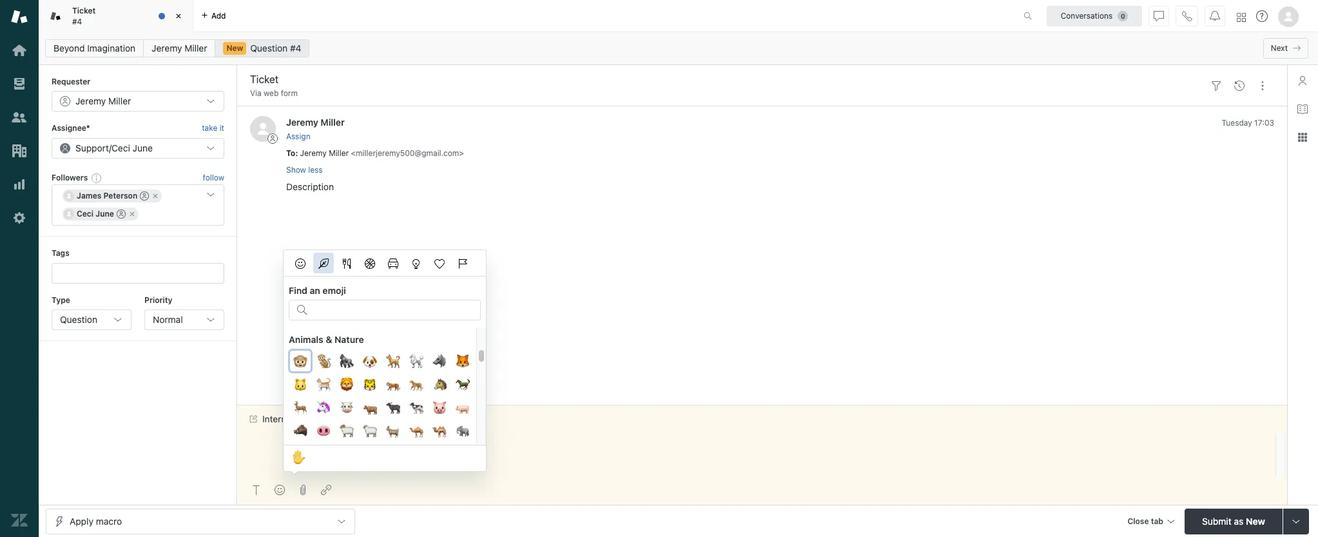 Task type: locate. For each thing, give the bounding box(es) containing it.
zendesk products image
[[1238, 13, 1247, 22]]

1 vertical spatial miller
[[321, 117, 345, 128]]

conversations
[[1061, 11, 1113, 20]]

🐏️
[[340, 422, 354, 440]]

conversations button
[[1047, 5, 1143, 26]]

1 vertical spatial jeremy miller link
[[286, 117, 345, 128]]

miller
[[185, 43, 207, 54], [321, 117, 345, 128], [329, 148, 349, 158]]

take
[[202, 123, 218, 133]]

priority
[[144, 295, 172, 305]]

miller up less
[[321, 117, 345, 128]]

assignee*
[[52, 123, 90, 133]]

🐎️
[[456, 375, 470, 394]]

emoji
[[323, 285, 346, 296]]

show
[[286, 165, 306, 175]]

reporting image
[[11, 176, 28, 193]]

🐫️
[[433, 422, 447, 440]]

knowledge image
[[1298, 104, 1309, 114]]

1 vertical spatial new
[[1247, 516, 1266, 527]]

add attachment image
[[298, 485, 308, 495]]

🐎️ 🦌️
[[293, 375, 470, 417]]

animals
[[289, 334, 324, 345]]

tab containing ticket
[[39, 0, 193, 32]]

miller down jeremy miller assign
[[329, 148, 349, 158]]

jeremy right : at top
[[300, 148, 327, 158]]

normal
[[153, 314, 183, 325]]

0 vertical spatial jeremy miller link
[[143, 39, 216, 57]]

miller down the close "icon"
[[185, 43, 207, 54]]

🐃️
[[386, 399, 400, 417]]

🐈️
[[317, 375, 331, 394]]

question button
[[52, 310, 132, 330]]

jeremy inside the secondary element
[[152, 43, 182, 54]]

submit as new
[[1203, 516, 1266, 527]]

tab
[[39, 0, 193, 32]]

#4
[[72, 16, 82, 26]]

🐖️
[[456, 399, 470, 417]]

less
[[308, 165, 323, 175]]

show less
[[286, 165, 323, 175]]

jeremy miller assign
[[286, 117, 345, 141]]

jeremy up assign
[[286, 117, 318, 128]]

to : jeremy miller <millerjeremy500@gmail.com>
[[286, 148, 464, 158]]

new right jeremy miller
[[227, 43, 243, 53]]

✋ button
[[289, 447, 310, 470]]

🐩️
[[410, 352, 424, 371]]

🐺️
[[433, 352, 447, 371]]

0 vertical spatial miller
[[185, 43, 207, 54]]

get started image
[[11, 42, 28, 59]]

ticket #4
[[72, 6, 96, 26]]

1 horizontal spatial jeremy miller link
[[286, 117, 345, 128]]

jeremy for jeremy miller
[[152, 43, 182, 54]]

🐘️
[[456, 422, 470, 440]]

jeremy miller link up assign
[[286, 117, 345, 128]]

🐯️
[[363, 375, 377, 394]]

jeremy down the close "icon"
[[152, 43, 182, 54]]

miller inside jeremy miller assign
[[321, 117, 345, 128]]

tabs tab list
[[39, 0, 1011, 32]]

form
[[281, 88, 298, 98]]

0 horizontal spatial new
[[227, 43, 243, 53]]

description
[[286, 181, 334, 192]]

to
[[286, 148, 296, 158]]

&
[[326, 334, 332, 345]]

0 vertical spatial new
[[227, 43, 243, 53]]

🐒️
[[317, 352, 331, 371]]

submit
[[1203, 516, 1232, 527]]

next
[[1272, 43, 1289, 53]]

jeremy
[[152, 43, 182, 54], [286, 117, 318, 128], [300, 148, 327, 158]]

🐕️
[[386, 352, 400, 371]]

jeremy for jeremy miller assign
[[286, 117, 318, 128]]

zendesk image
[[11, 512, 28, 529]]

jeremy inside jeremy miller assign
[[286, 117, 318, 128]]

take it
[[202, 123, 224, 133]]

🐆️
[[410, 375, 424, 394]]

new
[[227, 43, 243, 53], [1247, 516, 1266, 527]]

🐵️
[[293, 352, 308, 371]]

format text image
[[252, 485, 262, 495]]

jeremy miller link
[[143, 39, 216, 57], [286, 117, 345, 128]]

0 vertical spatial jeremy
[[152, 43, 182, 54]]

1 vertical spatial jeremy
[[286, 117, 318, 128]]

Subject field
[[248, 72, 1203, 87]]

2 vertical spatial miller
[[329, 148, 349, 158]]

0 horizontal spatial jeremy miller link
[[143, 39, 216, 57]]

beyond
[[54, 43, 85, 54]]

🦁️
[[340, 375, 354, 394]]

admin image
[[11, 210, 28, 226]]

Find an emoji field
[[313, 301, 473, 317]]

🐄️
[[410, 399, 424, 417]]

🐶️
[[363, 352, 377, 371]]

jeremy miller link down the close "icon"
[[143, 39, 216, 57]]

🦌️
[[293, 399, 308, 417]]

🐮️
[[340, 399, 354, 417]]

miller inside the secondary element
[[185, 43, 207, 54]]

main element
[[0, 0, 39, 537]]

new right as
[[1247, 516, 1266, 527]]



Task type: vqa. For each thing, say whether or not it's contained in the screenshot.
THE THURSDAY 08:26
no



Task type: describe. For each thing, give the bounding box(es) containing it.
🐐️
[[386, 422, 400, 440]]

animals & nature
[[289, 334, 364, 345]]

new link
[[215, 39, 310, 57]]

imagination
[[87, 43, 136, 54]]

🦄️
[[317, 399, 331, 417]]

follow button
[[203, 172, 224, 184]]

1 horizontal spatial new
[[1247, 516, 1266, 527]]

🐗️
[[293, 422, 308, 440]]

add link (cmd k) image
[[321, 485, 331, 495]]

🐑️
[[363, 422, 377, 440]]

🐷️
[[433, 399, 447, 417]]

🦊️ 🐱️
[[293, 352, 470, 394]]

follow
[[203, 173, 224, 182]]

Tuesday 17:03 text field
[[1222, 118, 1275, 128]]

next button
[[1264, 38, 1309, 59]]

customers image
[[11, 109, 28, 126]]

tags
[[52, 248, 70, 258]]

events image
[[1235, 80, 1245, 91]]

find
[[289, 285, 308, 296]]

17:03
[[1255, 118, 1275, 128]]

avatar image
[[250, 116, 276, 142]]

🐱️
[[293, 375, 308, 394]]

zendesk support image
[[11, 8, 28, 25]]

apps image
[[1298, 132, 1309, 143]]

show less button
[[286, 164, 323, 176]]

ticket
[[72, 6, 96, 16]]

customer context image
[[1298, 75, 1309, 86]]

web
[[264, 88, 279, 98]]

jeremy miller link inside the secondary element
[[143, 39, 216, 57]]

via
[[250, 88, 262, 98]]

🐂️
[[363, 399, 377, 417]]

beyond imagination
[[54, 43, 136, 54]]

normal button
[[144, 310, 224, 330]]

type
[[52, 295, 70, 305]]

as
[[1235, 516, 1244, 527]]

jeremy miller
[[152, 43, 207, 54]]

✋
[[292, 448, 306, 467]]

organizations image
[[11, 143, 28, 159]]

:
[[296, 148, 298, 158]]

views image
[[11, 75, 28, 92]]

<millerjeremy500@gmail.com>
[[351, 148, 464, 158]]

🐖️ 🐗️
[[293, 399, 470, 440]]

assign button
[[286, 131, 311, 142]]

get help image
[[1257, 10, 1269, 22]]

miller for jeremy miller assign
[[321, 117, 345, 128]]

🐅️
[[386, 375, 400, 394]]

find an emoji
[[289, 285, 346, 296]]

assign
[[286, 131, 311, 141]]

new inside the secondary element
[[227, 43, 243, 53]]

close image
[[172, 10, 185, 23]]

secondary element
[[39, 35, 1319, 61]]

🦍️
[[340, 352, 354, 371]]

an
[[310, 285, 320, 296]]

nature
[[335, 334, 364, 345]]

Internal note composer text field
[[244, 433, 1272, 460]]

take it button
[[202, 122, 224, 135]]

beyond imagination link
[[45, 39, 144, 57]]

insert emojis image
[[275, 485, 285, 495]]

🦊️
[[456, 352, 470, 371]]

question
[[60, 314, 97, 325]]

it
[[220, 123, 224, 133]]

🐪️
[[410, 422, 424, 440]]

🐴️
[[433, 375, 447, 394]]

2 vertical spatial jeremy
[[300, 148, 327, 158]]

miller for jeremy miller
[[185, 43, 207, 54]]

tuesday
[[1222, 118, 1253, 128]]

🐽️
[[317, 422, 331, 440]]

via web form
[[250, 88, 298, 98]]

tuesday 17:03
[[1222, 118, 1275, 128]]



